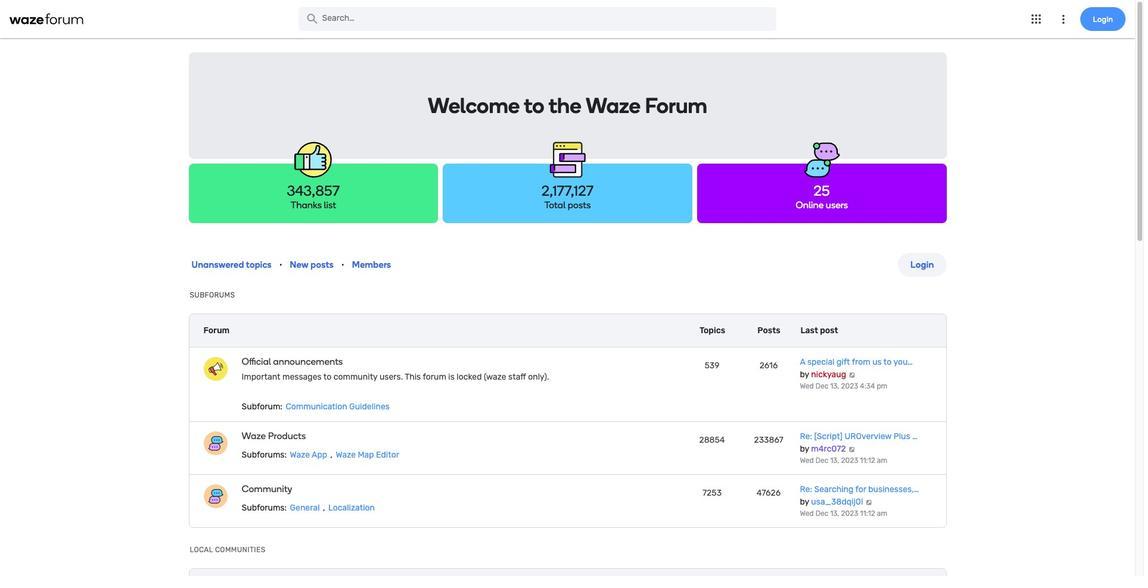 Task type: locate. For each thing, give the bounding box(es) containing it.
1 13, from the top
[[830, 383, 839, 391]]

2 wed dec 13, 2023 11:12 am from the top
[[800, 510, 887, 518]]

1 re: from the top
[[800, 432, 812, 442]]

0 horizontal spatial •
[[279, 261, 282, 270]]

editor
[[376, 450, 399, 461]]

2 vertical spatial dec
[[816, 510, 828, 518]]

wed dec 13, 2023 11:12 am
[[800, 457, 887, 465], [800, 510, 887, 518]]

the
[[549, 93, 581, 119]]

re: for community
[[800, 485, 812, 495]]

2 13, from the top
[[830, 457, 839, 465]]

to inside 'a special gift from us to you… by nickyaug'
[[884, 358, 892, 368]]

2 am from the top
[[877, 510, 887, 518]]

0 horizontal spatial forum
[[203, 326, 230, 336]]

locked
[[457, 372, 482, 383]]

3 13, from the top
[[830, 510, 839, 518]]

am
[[877, 457, 887, 465], [877, 510, 887, 518]]

pm
[[877, 383, 887, 391]]

wed down m4rc072
[[800, 457, 814, 465]]

1 vertical spatial wed
[[800, 457, 814, 465]]

2023 down usa_38dqij0l
[[841, 510, 858, 518]]

waze map editor link
[[335, 450, 400, 461]]

view the latest post image down for
[[865, 500, 873, 506]]

2023
[[841, 383, 858, 391], [841, 457, 858, 465], [841, 510, 858, 518]]

0 vertical spatial 11:12
[[860, 457, 875, 465]]

0 vertical spatial forum
[[645, 93, 707, 119]]

by left usa_38dqij0l
[[800, 498, 809, 508]]

1 vertical spatial wed dec 13, 2023 11:12 am
[[800, 510, 887, 518]]

1 vertical spatial subforums:
[[242, 504, 287, 514]]

1 vertical spatial to
[[884, 358, 892, 368]]

wed for community
[[800, 510, 814, 518]]

3 2023 from the top
[[841, 510, 858, 518]]

25 online users
[[796, 182, 848, 211]]

0 vertical spatial am
[[877, 457, 887, 465]]

community
[[242, 484, 292, 495]]

11:12 for community
[[860, 510, 875, 518]]

re: searching for businesses,… link
[[800, 485, 919, 495]]

2 horizontal spatial to
[[884, 358, 892, 368]]

waze app link
[[289, 450, 328, 461]]

you…
[[893, 358, 913, 368]]

0 vertical spatial subforums:
[[242, 450, 287, 461]]

wed dec 13, 2023 11:12 am down usa_38dqij0l
[[800, 510, 887, 518]]

posts
[[568, 200, 591, 211]]

3 wed from the top
[[800, 510, 814, 518]]

,
[[330, 450, 333, 461], [323, 504, 325, 514]]

wed down a
[[800, 383, 814, 391]]

dec down m4rc072
[[816, 457, 828, 465]]

this
[[405, 372, 421, 383]]

3 by from the top
[[800, 498, 809, 508]]

by inside 'a special gift from us to you… by nickyaug'
[[800, 370, 809, 380]]

to right us
[[884, 358, 892, 368]]

1 vertical spatial view the latest post image
[[865, 500, 873, 506]]

1 11:12 from the top
[[860, 457, 875, 465]]

, right app
[[330, 450, 333, 461]]

view the latest post image
[[848, 447, 856, 453], [865, 500, 873, 506]]

1 vertical spatial dec
[[816, 457, 828, 465]]

to down announcements
[[323, 372, 331, 383]]

2 dec from the top
[[816, 457, 828, 465]]

, right general
[[323, 504, 325, 514]]

local communities link
[[190, 546, 265, 555]]

wed dec 13, 2023 11:12 am down m4rc072 link on the right bottom of page
[[800, 457, 887, 465]]

0 horizontal spatial view the latest post image
[[848, 447, 856, 453]]

announcements
[[273, 356, 343, 368]]

important
[[242, 372, 280, 383]]

for
[[855, 485, 866, 495]]

7253
[[703, 489, 722, 499]]

28854
[[699, 436, 725, 446]]

forum
[[645, 93, 707, 119], [203, 326, 230, 336]]

1 wed from the top
[[800, 383, 814, 391]]

am for community
[[877, 510, 887, 518]]

uroverview
[[845, 432, 892, 442]]

0 vertical spatial wed
[[800, 383, 814, 391]]

total
[[544, 200, 566, 211]]

special
[[807, 358, 835, 368]]

1 dec from the top
[[816, 383, 828, 391]]

2 11:12 from the top
[[860, 510, 875, 518]]

subforum:
[[242, 402, 282, 412]]

2 re: from the top
[[800, 485, 812, 495]]

0 vertical spatial wed dec 13, 2023 11:12 am
[[800, 457, 887, 465]]

4:34
[[860, 383, 875, 391]]

1 vertical spatial 13,
[[830, 457, 839, 465]]

messages
[[282, 372, 322, 383]]

1 vertical spatial ,
[[323, 504, 325, 514]]

13, for community
[[830, 510, 839, 518]]

1 horizontal spatial view the latest post image
[[865, 500, 873, 506]]

re: inside re: [script] uroverview plus … by m4rc072
[[800, 432, 812, 442]]

(waze
[[484, 372, 506, 383]]

1 vertical spatial 11:12
[[860, 510, 875, 518]]

to
[[524, 93, 544, 119], [884, 358, 892, 368], [323, 372, 331, 383]]

a
[[800, 358, 805, 368]]

0 vertical spatial by
[[800, 370, 809, 380]]

subforums: down community
[[242, 504, 287, 514]]

by inside re: searching for businesses,… by usa_38dqij0l
[[800, 498, 809, 508]]

2023 down view the latest post image
[[841, 383, 858, 391]]

dec down usa_38dqij0l
[[816, 510, 828, 518]]

subforums: for waze products
[[242, 450, 287, 461]]

subforums: down waze products
[[242, 450, 287, 461]]

am for waze products
[[877, 457, 887, 465]]

3 dec from the top
[[816, 510, 828, 518]]

localization link
[[327, 504, 376, 514]]

community
[[334, 372, 377, 383]]

dec down nickyaug
[[816, 383, 828, 391]]

2 2023 from the top
[[841, 457, 858, 465]]

am down uroverview
[[877, 457, 887, 465]]

by down a
[[800, 370, 809, 380]]

233867
[[754, 436, 783, 446]]

1 horizontal spatial to
[[524, 93, 544, 119]]

13, down m4rc072 link on the right bottom of page
[[830, 457, 839, 465]]

a special gift from us to you… link
[[800, 358, 913, 368]]

…
[[912, 432, 917, 442]]

1 2023 from the top
[[841, 383, 858, 391]]

to inside official announcements important messages to community users. this forum is locked (waze staff only).
[[323, 372, 331, 383]]

is
[[448, 372, 455, 383]]

2 vertical spatial 13,
[[830, 510, 839, 518]]

2 vertical spatial by
[[800, 498, 809, 508]]

searching
[[814, 485, 854, 495]]

13, down usa_38dqij0l
[[830, 510, 839, 518]]

11:12 down re: searching for businesses,… by usa_38dqij0l
[[860, 510, 875, 518]]

products
[[268, 431, 306, 442]]

1 vertical spatial by
[[800, 445, 809, 455]]

usa_38dqij0l
[[811, 498, 863, 508]]

by
[[800, 370, 809, 380], [800, 445, 809, 455], [800, 498, 809, 508]]

waze left app
[[290, 450, 310, 461]]

last
[[801, 326, 818, 336]]

dec
[[816, 383, 828, 391], [816, 457, 828, 465], [816, 510, 828, 518]]

2 subforums: from the top
[[242, 504, 287, 514]]

11:12 down re: [script] uroverview plus … by m4rc072
[[860, 457, 875, 465]]

1 horizontal spatial ,
[[330, 450, 333, 461]]

13,
[[830, 383, 839, 391], [830, 457, 839, 465], [830, 510, 839, 518]]

1 vertical spatial am
[[877, 510, 887, 518]]

m4rc072 link
[[811, 445, 846, 455]]

0 vertical spatial 13,
[[830, 383, 839, 391]]

wed down usa_38dqij0l
[[800, 510, 814, 518]]

1 am from the top
[[877, 457, 887, 465]]

re: left [script]
[[800, 432, 812, 442]]

subforums:
[[242, 450, 287, 461], [242, 504, 287, 514]]

1 vertical spatial re:
[[800, 485, 812, 495]]

subforums
[[190, 291, 235, 300]]

0 vertical spatial re:
[[800, 432, 812, 442]]

official announcements link
[[242, 356, 585, 368]]

waze down subforum:
[[242, 431, 266, 442]]

re:
[[800, 432, 812, 442], [800, 485, 812, 495]]

2 wed from the top
[[800, 457, 814, 465]]

re: inside re: searching for businesses,… by usa_38dqij0l
[[800, 485, 812, 495]]

2 vertical spatial wed
[[800, 510, 814, 518]]

subforum: communication guidelines
[[242, 402, 390, 412]]

2 vertical spatial 2023
[[841, 510, 858, 518]]

to left the
[[524, 93, 544, 119]]

1 vertical spatial 2023
[[841, 457, 858, 465]]

0 vertical spatial dec
[[816, 383, 828, 391]]

by left m4rc072
[[800, 445, 809, 455]]

re: for waze products
[[800, 432, 812, 442]]

app
[[312, 450, 327, 461]]

view the latest post image down re: [script] uroverview plus … link at the right bottom
[[848, 447, 856, 453]]

13, for waze products
[[830, 457, 839, 465]]

waze
[[586, 93, 641, 119], [242, 431, 266, 442], [290, 450, 310, 461], [336, 450, 356, 461]]

1 subforums: from the top
[[242, 450, 287, 461]]

am down businesses,…
[[877, 510, 887, 518]]

0 vertical spatial view the latest post image
[[848, 447, 856, 453]]

2023 down re: [script] uroverview plus … by m4rc072
[[841, 457, 858, 465]]

1 horizontal spatial forum
[[645, 93, 707, 119]]

1 wed dec 13, 2023 11:12 am from the top
[[800, 457, 887, 465]]

2 by from the top
[[800, 445, 809, 455]]

general link
[[289, 504, 321, 514]]

view the latest post image for community
[[865, 500, 873, 506]]

13, down "nickyaug" link
[[830, 383, 839, 391]]

1 horizontal spatial •
[[342, 261, 344, 270]]

11:12
[[860, 457, 875, 465], [860, 510, 875, 518]]

1 by from the top
[[800, 370, 809, 380]]

re: left searching
[[800, 485, 812, 495]]

waze right the
[[586, 93, 641, 119]]

wed
[[800, 383, 814, 391], [800, 457, 814, 465], [800, 510, 814, 518]]

2 vertical spatial to
[[323, 372, 331, 383]]

staff
[[508, 372, 526, 383]]

1 vertical spatial forum
[[203, 326, 230, 336]]

0 horizontal spatial to
[[323, 372, 331, 383]]

0 vertical spatial 2023
[[841, 383, 858, 391]]



Task type: vqa. For each thing, say whether or not it's contained in the screenshot.
road closed icon
no



Task type: describe. For each thing, give the bounding box(es) containing it.
re: [script] uroverview plus … link
[[800, 432, 917, 442]]

nickyaug
[[811, 370, 846, 380]]

usa_38dqij0l link
[[811, 498, 863, 508]]

last post
[[801, 326, 838, 336]]

343,857
[[287, 182, 340, 200]]

wed for waze products
[[800, 457, 814, 465]]

waze products link
[[242, 431, 585, 442]]

official
[[242, 356, 271, 368]]

25
[[814, 182, 830, 200]]

general
[[290, 504, 320, 514]]

nickyaug link
[[811, 370, 846, 380]]

by inside re: [script] uroverview plus … by m4rc072
[[800, 445, 809, 455]]

communities
[[215, 546, 265, 555]]

communication guidelines link
[[284, 402, 391, 412]]

subforums: waze app , waze map editor
[[242, 450, 399, 461]]

local
[[190, 546, 213, 555]]

view the latest post image for waze products
[[848, 447, 856, 453]]

businesses,…
[[868, 485, 919, 495]]

0 vertical spatial ,
[[330, 450, 333, 461]]

2 • from the left
[[342, 261, 344, 270]]

re: [script] uroverview plus … by m4rc072
[[800, 432, 917, 455]]

guidelines
[[349, 402, 390, 412]]

0 vertical spatial to
[[524, 93, 544, 119]]

2,177,127 total posts
[[542, 182, 594, 211]]

dec for waze products
[[816, 457, 828, 465]]

2616
[[760, 361, 778, 371]]

wed dec 13, 2023 11:12 am for waze products
[[800, 457, 887, 465]]

2023 for community
[[841, 510, 858, 518]]

343,857 thanks list
[[287, 182, 340, 211]]

map
[[358, 450, 374, 461]]

community link
[[242, 484, 585, 495]]

2,177,127
[[542, 182, 594, 200]]

official announcements important messages to community users. this forum is locked (waze staff only).
[[242, 356, 549, 383]]

posts
[[758, 326, 780, 336]]

11:12 for waze products
[[860, 457, 875, 465]]

wed dec 13, 2023 11:12 am for community
[[800, 510, 887, 518]]

thanks
[[290, 200, 322, 211]]

list
[[324, 200, 336, 211]]

view the latest post image
[[848, 372, 856, 378]]

users
[[826, 200, 848, 211]]

a special gift from us to you… by nickyaug
[[800, 358, 913, 380]]

users.
[[380, 372, 403, 383]]

subforums: general , localization
[[242, 504, 375, 514]]

dec for community
[[816, 510, 828, 518]]

localization
[[328, 504, 375, 514]]

plus
[[894, 432, 910, 442]]

communication
[[286, 402, 347, 412]]

waze left map
[[336, 450, 356, 461]]

wed dec 13, 2023 4:34 pm
[[800, 383, 887, 391]]

only).
[[528, 372, 549, 383]]

forum
[[423, 372, 446, 383]]

[script]
[[814, 432, 843, 442]]

subforums: for community
[[242, 504, 287, 514]]

0 horizontal spatial ,
[[323, 504, 325, 514]]

from
[[852, 358, 870, 368]]

1 • from the left
[[279, 261, 282, 270]]

us
[[872, 358, 882, 368]]

re: searching for businesses,… by usa_38dqij0l
[[800, 485, 919, 508]]

post
[[820, 326, 838, 336]]

m4rc072
[[811, 445, 846, 455]]

waze products
[[242, 431, 306, 442]]

local communities
[[190, 546, 265, 555]]

welcome
[[428, 93, 520, 119]]

gift
[[837, 358, 850, 368]]

47626
[[757, 489, 781, 499]]

online
[[796, 200, 824, 211]]

539
[[705, 361, 720, 371]]

2023 for waze products
[[841, 457, 858, 465]]

topics
[[700, 326, 725, 336]]

welcome to the waze forum
[[428, 93, 707, 119]]

forum locked image
[[203, 358, 227, 381]]



